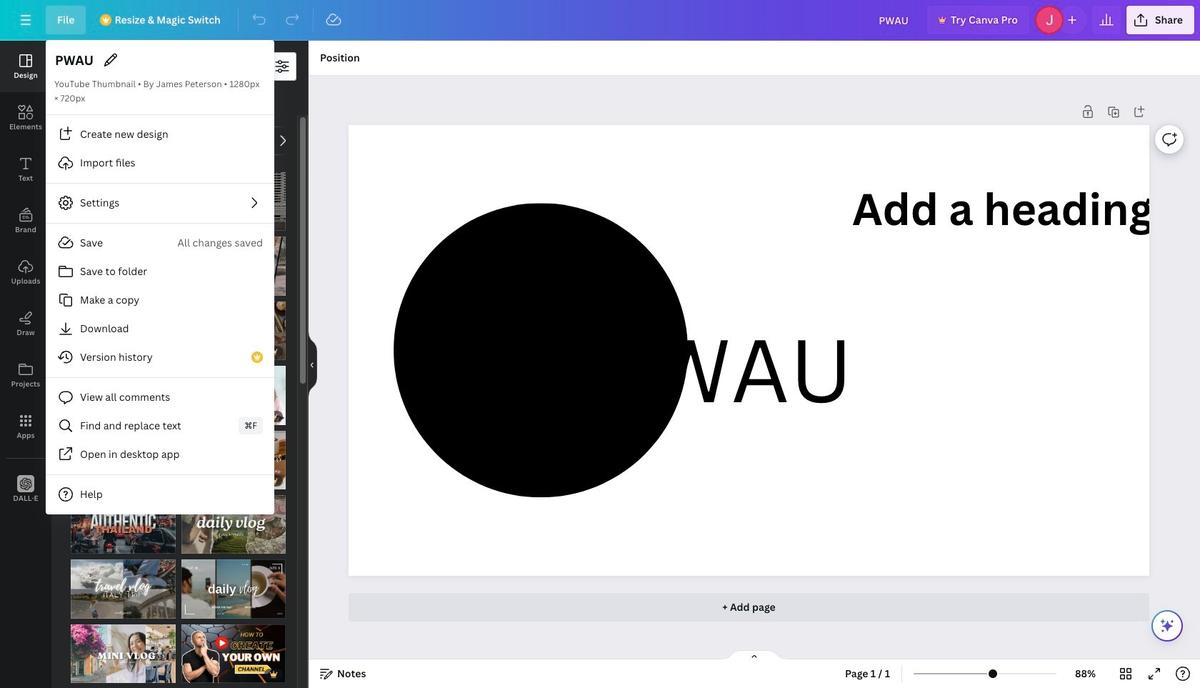 Task type: describe. For each thing, give the bounding box(es) containing it.
brown black elegant aesthetic fashion vlog youtube thumbnail image
[[71, 431, 175, 489]]

dark grey minimalist photo travel youtube thumbnail group
[[71, 495, 175, 554]]

marketing channel youtube thumbnail image
[[181, 624, 286, 683]]

main menu bar
[[0, 0, 1200, 41]]

1 vertical spatial brown minimalist lifestyle daily vlog youtube thumbnail image
[[181, 560, 286, 619]]

dark grey minimalist photo travel youtube thumbnail image
[[71, 495, 175, 554]]

show pages image
[[720, 649, 789, 661]]

Design title text field
[[54, 49, 96, 71]]

most attractive youtube thumbnail image
[[71, 366, 175, 425]]

white brown modern playful daily vlog youtube thumbnail group
[[181, 422, 286, 489]]

side panel tab list
[[0, 41, 51, 515]]

green white minimalistic simple collage  daily vlog youtube thumbnail group
[[181, 487, 286, 554]]

white simple mini vlog youtube thumbnail group
[[71, 616, 175, 683]]

Design title text field
[[868, 6, 922, 34]]

red colorful tips youtube thumbnail image
[[71, 301, 175, 360]]

Use 5+ words to describe... search field
[[99, 53, 268, 80]]

big text how to youtube thumbnail image
[[181, 366, 286, 425]]

canva assistant image
[[1159, 617, 1176, 634]]

neutral minimalist travel vlog youtube thumbnail image
[[71, 560, 175, 619]]



Task type: vqa. For each thing, say whether or not it's contained in the screenshot.
Marketing Channel Youtube Thumbnail
yes



Task type: locate. For each thing, give the bounding box(es) containing it.
brown minimalist lifestyle daily vlog youtube thumbnail image down "green white minimalistic simple collage  daily vlog youtube thumbnail"
[[181, 560, 286, 619]]

brown white modern lifestyle vlog youtube thumbnail image
[[181, 301, 286, 360]]

1 horizontal spatial brown minimalist lifestyle daily vlog youtube thumbnail image
[[181, 560, 286, 619]]

hide image
[[308, 330, 317, 399]]

brown and white simple vlog youtube thumbnail image
[[181, 172, 286, 231]]

0 vertical spatial brown minimalist lifestyle daily vlog youtube thumbnail image
[[71, 172, 175, 231]]

neutral minimalist travel vlog youtube thumbnail group
[[71, 551, 175, 619]]

brown black elegant aesthetic fashion vlog youtube thumbnail group
[[71, 431, 175, 489]]

white brown modern playful daily vlog youtube thumbnail image
[[181, 431, 286, 489]]

brown and white simple vlog youtube thumbnail group
[[181, 164, 286, 231]]

brown white modern lifestyle vlog youtube thumbnail group
[[181, 293, 286, 360]]

marketing channel youtube thumbnail group
[[181, 616, 286, 683]]

0 horizontal spatial brown minimalist lifestyle daily vlog youtube thumbnail image
[[71, 172, 175, 231]]

brown minimalist lifestyle daily vlog youtube thumbnail image up orange yellow minimalist aesthetic a day in my life travel vlog youtube thumbnail
[[71, 172, 175, 231]]

green white minimalistic simple collage  daily vlog youtube thumbnail image
[[181, 495, 286, 554]]

white simple mini vlog youtube thumbnail image
[[71, 624, 175, 683]]

orange yellow minimalist aesthetic a day in my life travel vlog youtube thumbnail image
[[71, 237, 175, 296]]

neutral elegant minimalist daily vlog youtube thumbnail group
[[181, 228, 286, 296]]

big text how to youtube thumbnail group
[[181, 357, 286, 425]]

neutral elegant minimalist daily vlog youtube thumbnail image
[[181, 237, 286, 296]]

most attractive youtube thumbnail group
[[71, 366, 175, 425]]

Zoom button
[[1063, 662, 1109, 685]]

brown minimalist lifestyle daily vlog youtube thumbnail group
[[181, 551, 286, 619]]

brown minimalist lifestyle daily vlog youtube thumbnail image
[[71, 172, 175, 231], [181, 560, 286, 619]]



